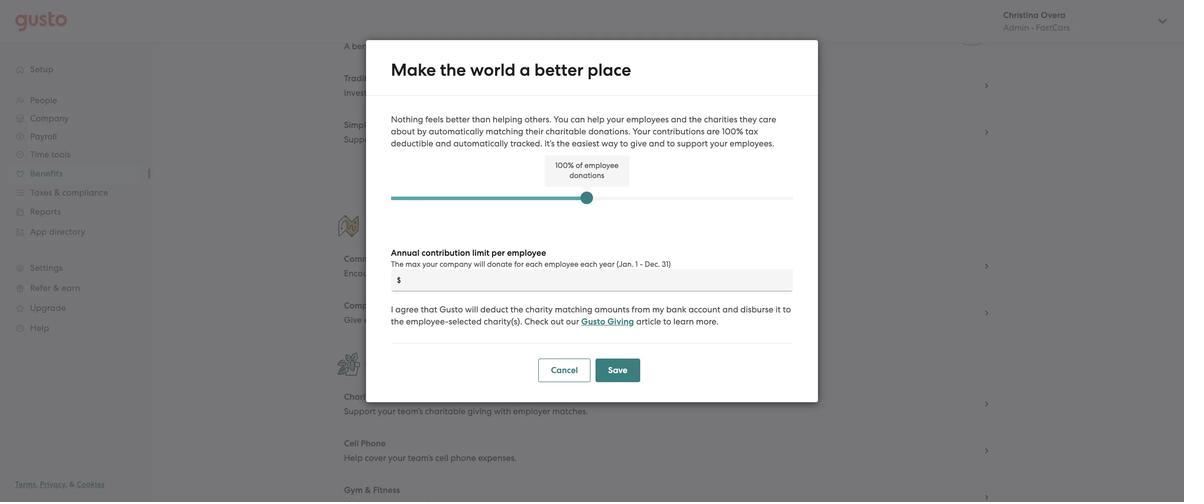 Task type: vqa. For each thing, say whether or not it's contained in the screenshot.
the 'Street 1 This can be anywhere in the United States.'
no



Task type: describe. For each thing, give the bounding box(es) containing it.
cookies button
[[77, 479, 105, 491]]

to inside 'button'
[[469, 41, 477, 51]]

company for transportation
[[527, 315, 563, 325]]

future inside the traditional or roth 401(k) invest in your team's future with low-cost retirement plans.
[[425, 88, 449, 98]]

1 horizontal spatial better
[[535, 60, 584, 80]]

opens in current tab image for charity matching
[[983, 401, 991, 409]]

opens in current tab image for commuter benefits
[[983, 263, 991, 271]]

out
[[551, 317, 564, 327]]

at
[[645, 41, 654, 51]]

employee inside '100% of employee donations'
[[585, 161, 619, 170]]

to inside simple ira support your team's future by matching employees' contributions to an individual retirement account.
[[603, 135, 611, 145]]

i
[[391, 305, 394, 315]]

custom
[[365, 358, 403, 371]]

employees inside company car give employees transportation options with a company vehicle.
[[364, 315, 407, 325]]

better inside nothing feels better than helping others. you can help your employees and the charities they care about by automatically matching their charitable donations. your contributions are 100% tax deductible and automatically tracked. it's the easiest way to give and to support your employees.
[[446, 114, 470, 125]]

on
[[493, 269, 503, 279]]

gym
[[344, 486, 363, 496]]

giving
[[468, 407, 492, 417]]

company
[[344, 301, 382, 311]]

more
[[626, 172, 646, 182]]

dec.
[[645, 260, 660, 269]]

their inside nothing feels better than helping others. you can help your employees and the charities they care about by automatically matching their charitable donations. your contributions are 100% tax deductible and automatically tracked. it's the easiest way to give and to support your employees.
[[526, 127, 544, 137]]

tracked.
[[511, 139, 543, 149]]

benefits
[[713, 172, 745, 182]]

account
[[689, 305, 721, 315]]

show more financial health benefits
[[602, 172, 745, 182]]

way
[[602, 139, 618, 149]]

vehicle.
[[566, 315, 595, 325]]

ira
[[373, 120, 386, 131]]

-
[[640, 260, 643, 269]]

employees inside the a benefit that helps employees to manage their paychecks and save money at no cost for employers. 'button'
[[424, 41, 466, 51]]

your down the are
[[710, 139, 728, 149]]

will inside the 'annual contribution limit per employee the max your company will donate for each employee each year (jan. 1 - dec. 31)'
[[474, 260, 486, 269]]

opens in current tab image for cell phone
[[983, 447, 991, 455]]

to inside gusto giving article to learn more.
[[663, 317, 672, 327]]

in
[[369, 88, 376, 98]]

per
[[492, 248, 505, 259]]

100% inside nothing feels better than helping others. you can help your employees and the charities they care about by automatically matching their charitable donations. your contributions are 100% tax deductible and automatically tracked. it's the easiest way to give and to support your employees.
[[722, 127, 744, 137]]

employers.
[[699, 41, 742, 51]]

Annual contribution limit per employee text field
[[406, 270, 793, 292]]

save button
[[596, 359, 640, 383]]

matching inside i agree that gusto will deduct the charity matching amounts from my bank account and disburse it to the employee-selected charity(s). check out our
[[555, 305, 593, 315]]

list containing traditional or roth 401(k)
[[336, 16, 999, 199]]

commuter benefits encourage employees to save money on their commuting costs.
[[344, 254, 594, 279]]

their inside 'button'
[[514, 41, 533, 51]]

employees inside nothing feels better than helping others. you can help your employees and the charities they care about by automatically matching their charitable donations. your contributions are 100% tax deductible and automatically tracked. it's the easiest way to give and to support your employees.
[[627, 114, 669, 125]]

with inside charity matching support your team's charitable giving with employer matches.
[[494, 407, 511, 417]]

your inside charity matching support your team's charitable giving with employer matches.
[[378, 407, 395, 417]]

traditional or roth 401(k) invest in your team's future with low-cost retirement plans.
[[344, 73, 573, 98]]

2 , from the left
[[65, 481, 67, 490]]

and up support
[[671, 114, 687, 125]]

future inside simple ira support your team's future by matching employees' contributions to an individual retirement account.
[[425, 135, 449, 145]]

with inside company car give employees transportation options with a company vehicle.
[[500, 315, 517, 325]]

bank
[[666, 305, 687, 315]]

deductible
[[391, 139, 434, 149]]

paychecks
[[535, 41, 576, 51]]

limit
[[472, 248, 490, 259]]

opens in current tab image for gym & fitness
[[983, 494, 991, 502]]

your inside simple ira support your team's future by matching employees' contributions to an individual retirement account.
[[378, 135, 395, 145]]

money inside commuter benefits encourage employees to save money on their commuting costs.
[[464, 269, 491, 279]]

contributions inside simple ira support your team's future by matching employees' contributions to an individual retirement account.
[[549, 135, 601, 145]]

to inside commuter benefits encourage employees to save money on their commuting costs.
[[433, 269, 441, 279]]

save inside commuter benefits encourage employees to save money on their commuting costs.
[[443, 269, 462, 279]]

your
[[633, 127, 651, 137]]

terms , privacy , & cookies
[[15, 481, 105, 490]]

commuting
[[525, 269, 570, 279]]

low-
[[471, 88, 488, 98]]

2 each from the left
[[581, 260, 598, 269]]

from
[[632, 305, 650, 315]]

opens in current tab image for company car
[[983, 309, 991, 317]]

simple
[[344, 120, 371, 131]]

donations.
[[589, 127, 631, 137]]

1 vertical spatial employee
[[507, 248, 546, 259]]

cancel
[[551, 366, 578, 376]]

donate
[[487, 260, 513, 269]]

cell phone help cover your team's cell phone expenses.
[[344, 439, 517, 464]]

the up support
[[689, 114, 702, 125]]

employees inside commuter benefits encourage employees to save money on their commuting costs.
[[389, 269, 431, 279]]

disburse
[[741, 305, 774, 315]]

the right make
[[440, 60, 466, 80]]

account.
[[710, 135, 744, 145]]

cost inside 'button'
[[668, 41, 684, 51]]

max
[[406, 260, 421, 269]]

financial
[[649, 172, 683, 182]]

401(k)
[[420, 73, 444, 84]]

0 vertical spatial automatically
[[429, 127, 484, 137]]

learn
[[674, 317, 694, 327]]

simple ira support your team's future by matching employees' contributions to an individual retirement account.
[[344, 120, 744, 145]]

transportation
[[409, 315, 466, 325]]

your inside the traditional or roth 401(k) invest in your team's future with low-cost retirement plans.
[[378, 88, 396, 98]]

matching
[[375, 392, 413, 403]]

list for transportation
[[336, 243, 999, 337]]

helping
[[493, 114, 523, 125]]

matching inside simple ira support your team's future by matching employees' contributions to an individual retirement account.
[[463, 135, 500, 145]]

the up the charity(s).
[[511, 305, 524, 315]]

health
[[685, 172, 711, 182]]

and inside i agree that gusto will deduct the charity matching amounts from my bank account and disburse it to the employee-selected charity(s). check out our
[[723, 305, 739, 315]]

my
[[653, 305, 664, 315]]

1 each from the left
[[526, 260, 543, 269]]

year
[[600, 260, 615, 269]]

phone
[[361, 439, 386, 449]]

are
[[707, 127, 720, 137]]

make
[[391, 60, 436, 80]]

benefit
[[352, 41, 380, 51]]

retirement inside the traditional or roth 401(k) invest in your team's future with low-cost retirement plans.
[[506, 88, 548, 98]]

terms link
[[15, 481, 36, 490]]

a benefit that helps employees to manage their paychecks and save money at no cost for employers.
[[344, 41, 742, 51]]

nothing
[[391, 114, 424, 125]]

deduct
[[481, 305, 509, 315]]

benefits for commuter
[[388, 254, 420, 265]]

charitable inside nothing feels better than helping others. you can help your employees and the charities they care about by automatically matching their charitable donations. your contributions are 100% tax deductible and automatically tracked. it's the easiest way to give and to support your employees.
[[546, 127, 587, 137]]

helps
[[401, 41, 422, 51]]

you
[[554, 114, 569, 125]]

donations
[[570, 171, 605, 180]]

by inside simple ira support your team's future by matching employees' contributions to an individual retirement account.
[[451, 135, 461, 145]]

2 vertical spatial employee
[[545, 260, 579, 269]]

with inside the traditional or roth 401(k) invest in your team's future with low-cost retirement plans.
[[451, 88, 468, 98]]

custom benefits
[[365, 358, 446, 371]]

transportation
[[365, 220, 440, 233]]

by inside nothing feels better than helping others. you can help your employees and the charities they care about by automatically matching their charitable donations. your contributions are 100% tax deductible and automatically tracked. it's the easiest way to give and to support your employees.
[[417, 127, 427, 137]]



Task type: locate. For each thing, give the bounding box(es) containing it.
0 vertical spatial list
[[336, 16, 999, 199]]

0 horizontal spatial &
[[69, 481, 75, 490]]

list for custom benefits
[[336, 381, 999, 503]]

0 vertical spatial future
[[425, 88, 449, 98]]

support inside simple ira support your team's future by matching employees' contributions to an individual retirement account.
[[344, 135, 376, 145]]

cover
[[365, 453, 386, 464]]

and down "feels"
[[436, 139, 452, 149]]

with down "deduct"
[[500, 315, 517, 325]]

that left "helps"
[[382, 41, 399, 51]]

future down 401(k)
[[425, 88, 449, 98]]

terms
[[15, 481, 36, 490]]

that inside i agree that gusto will deduct the charity matching amounts from my bank account and disburse it to the employee-selected charity(s). check out our
[[421, 305, 438, 315]]

tax
[[746, 127, 758, 137]]

their inside commuter benefits encourage employees to save money on their commuting costs.
[[505, 269, 523, 279]]

support down charity
[[344, 407, 376, 417]]

future
[[425, 88, 449, 98], [425, 135, 449, 145]]

1 opens in current tab image from the top
[[983, 35, 991, 43]]

agree
[[396, 305, 419, 315]]

0 vertical spatial 100%
[[722, 127, 744, 137]]

home image
[[15, 11, 67, 31]]

1 vertical spatial money
[[464, 269, 491, 279]]

gym & fitness
[[344, 486, 400, 496]]

0 horizontal spatial contributions
[[549, 135, 601, 145]]

they
[[740, 114, 757, 125]]

benefits
[[388, 254, 420, 265], [405, 358, 446, 371]]

employee right per
[[507, 248, 546, 259]]

the right 'it's'
[[557, 139, 570, 149]]

to
[[469, 41, 477, 51], [603, 135, 611, 145], [620, 139, 629, 149], [667, 139, 675, 149], [433, 269, 441, 279], [783, 305, 791, 315], [663, 317, 672, 327]]

1 vertical spatial list
[[336, 243, 999, 337]]

1 vertical spatial that
[[421, 305, 438, 315]]

matching up our
[[555, 305, 593, 315]]

0 vertical spatial save
[[596, 41, 614, 51]]

1 vertical spatial better
[[446, 114, 470, 125]]

your up donations.
[[607, 114, 625, 125]]

company inside company car give employees transportation options with a company vehicle.
[[527, 315, 563, 325]]

automatically down than at the left of page
[[454, 139, 509, 149]]

100% down the charities
[[722, 127, 744, 137]]

& inside button
[[365, 486, 371, 496]]

that inside 'button'
[[382, 41, 399, 51]]

automatically down "feels"
[[429, 127, 484, 137]]

team's down roth
[[398, 88, 423, 98]]

3 opens in current tab image from the top
[[983, 401, 991, 409]]

list
[[336, 16, 999, 199], [336, 243, 999, 337], [336, 381, 999, 503]]

your inside the 'annual contribution limit per employee the max your company will donate for each employee each year (jan. 1 - dec. 31)'
[[423, 260, 438, 269]]

employee up annual contribution limit per employee text box
[[545, 260, 579, 269]]

0 vertical spatial employee
[[585, 161, 619, 170]]

0 vertical spatial benefits
[[388, 254, 420, 265]]

1 horizontal spatial each
[[581, 260, 598, 269]]

opens in current tab image inside the a benefit that helps employees to manage their paychecks and save money at no cost for employers. 'button'
[[983, 35, 991, 43]]

your right max
[[423, 260, 438, 269]]

1 horizontal spatial charitable
[[546, 127, 587, 137]]

1 vertical spatial cost
[[488, 88, 504, 98]]

0 horizontal spatial charitable
[[425, 407, 466, 417]]

& right gym in the bottom of the page
[[365, 486, 371, 496]]

1 vertical spatial 100%
[[555, 161, 574, 170]]

company
[[440, 260, 472, 269], [527, 315, 563, 325]]

money left at
[[616, 41, 643, 51]]

company inside the 'annual contribution limit per employee the max your company will donate for each employee each year (jan. 1 - dec. 31)'
[[440, 260, 472, 269]]

about
[[391, 127, 415, 137]]

i agree that gusto will deduct the charity matching amounts from my bank account and disburse it to the employee-selected charity(s). check out our
[[391, 305, 791, 327]]

list containing commuter benefits
[[336, 243, 999, 337]]

charity
[[526, 305, 553, 315]]

support for charity
[[344, 407, 376, 417]]

a inside company car give employees transportation options with a company vehicle.
[[519, 315, 524, 325]]

cost down world
[[488, 88, 504, 98]]

fitness
[[373, 486, 400, 496]]

,
[[36, 481, 38, 490], [65, 481, 67, 490]]

0 vertical spatial a
[[520, 60, 531, 80]]

retirement down make the world a better place
[[506, 88, 548, 98]]

a down a benefit that helps employees to manage their paychecks and save money at no cost for employers.
[[520, 60, 531, 80]]

team's inside simple ira support your team's future by matching employees' contributions to an individual retirement account.
[[398, 135, 423, 145]]

0 horizontal spatial better
[[446, 114, 470, 125]]

opens in current tab image for simple ira
[[983, 129, 991, 137]]

1 vertical spatial for
[[514, 260, 524, 269]]

1 horizontal spatial company
[[527, 315, 563, 325]]

amounts
[[595, 305, 630, 315]]

to right it
[[783, 305, 791, 315]]

annual
[[391, 248, 420, 259]]

team's inside the traditional or roth 401(k) invest in your team's future with low-cost retirement plans.
[[398, 88, 423, 98]]

1 vertical spatial future
[[425, 135, 449, 145]]

charitable
[[546, 127, 587, 137], [425, 407, 466, 417]]

1 vertical spatial retirement
[[667, 135, 708, 145]]

save inside 'button'
[[596, 41, 614, 51]]

0 vertical spatial gusto
[[440, 305, 463, 315]]

nothing feels better than helping others. you can help your employees and the charities they care about by automatically matching their charitable donations. your contributions are 100% tax deductible and automatically tracked. it's the easiest way to give and to support your employees.
[[391, 114, 777, 149]]

4 opens in current tab image from the top
[[983, 447, 991, 455]]

0 vertical spatial will
[[474, 260, 486, 269]]

2 support from the top
[[344, 407, 376, 417]]

roth
[[400, 73, 418, 84]]

1 horizontal spatial by
[[451, 135, 461, 145]]

commuter
[[344, 254, 386, 265]]

cost right no
[[668, 41, 684, 51]]

0 vertical spatial retirement
[[506, 88, 548, 98]]

100% of employee donations
[[555, 161, 619, 180]]

each left year
[[581, 260, 598, 269]]

will up selected at the bottom
[[465, 305, 479, 315]]

3 list from the top
[[336, 381, 999, 503]]

cell
[[344, 439, 359, 449]]

for inside 'button'
[[686, 41, 697, 51]]

manage
[[479, 41, 512, 51]]

1 horizontal spatial money
[[616, 41, 643, 51]]

1
[[636, 260, 638, 269]]

list containing charity matching
[[336, 381, 999, 503]]

opens in current tab image for traditional or roth 401(k)
[[983, 82, 991, 90]]

employees.
[[730, 139, 775, 149]]

benefits up $
[[388, 254, 420, 265]]

cookies
[[77, 481, 105, 490]]

employees
[[424, 41, 466, 51], [627, 114, 669, 125], [389, 269, 431, 279], [364, 315, 407, 325]]

0 horizontal spatial that
[[382, 41, 399, 51]]

the down i
[[391, 317, 404, 327]]

give
[[344, 315, 362, 325]]

encourage
[[344, 269, 386, 279]]

your down matching
[[378, 407, 395, 417]]

2 opens in current tab image from the top
[[983, 263, 991, 271]]

their down others.
[[526, 127, 544, 137]]

2 opens in current tab image from the top
[[983, 129, 991, 137]]

100%
[[722, 127, 744, 137], [555, 161, 574, 170]]

team's down matching
[[398, 407, 423, 417]]

feels
[[426, 114, 444, 125]]

0 vertical spatial that
[[382, 41, 399, 51]]

3 opens in current tab image from the top
[[983, 309, 991, 317]]

0 vertical spatial their
[[514, 41, 533, 51]]

better right "feels"
[[446, 114, 470, 125]]

opens in current tab image inside gym & fitness button
[[983, 494, 991, 502]]

with
[[451, 88, 468, 98], [500, 315, 517, 325], [494, 407, 511, 417]]

team's inside charity matching support your team's charitable giving with employer matches.
[[398, 407, 423, 417]]

car
[[384, 301, 399, 311]]

matching down helping
[[486, 127, 524, 137]]

employees right "helps"
[[424, 41, 466, 51]]

show more financial health benefits button
[[336, 156, 998, 198]]

account menu element
[[990, 0, 1169, 43]]

and right account
[[723, 305, 739, 315]]

the
[[440, 60, 466, 80], [689, 114, 702, 125], [557, 139, 570, 149], [511, 305, 524, 315], [391, 317, 404, 327]]

0 horizontal spatial by
[[417, 127, 427, 137]]

0 horizontal spatial company
[[440, 260, 472, 269]]

support inside charity matching support your team's charitable giving with employer matches.
[[344, 407, 376, 417]]

employees down i
[[364, 315, 407, 325]]

future down "feels"
[[425, 135, 449, 145]]

retirement up the health
[[667, 135, 708, 145]]

help
[[344, 453, 363, 464]]

for right donate
[[514, 260, 524, 269]]

1 vertical spatial with
[[500, 315, 517, 325]]

0 horizontal spatial gusto
[[440, 305, 463, 315]]

0 horizontal spatial 100%
[[555, 161, 574, 170]]

a left check
[[519, 315, 524, 325]]

to down contribution
[[433, 269, 441, 279]]

with left the low-
[[451, 88, 468, 98]]

their up make the world a better place
[[514, 41, 533, 51]]

money left on
[[464, 269, 491, 279]]

of
[[576, 161, 583, 170]]

your right the "in"
[[378, 88, 396, 98]]

their
[[514, 41, 533, 51], [526, 127, 544, 137], [505, 269, 523, 279]]

1 opens in current tab image from the top
[[983, 82, 991, 90]]

to left the an on the top right of page
[[603, 135, 611, 145]]

to left the manage at the top left
[[469, 41, 477, 51]]

each right donate
[[526, 260, 543, 269]]

1 vertical spatial will
[[465, 305, 479, 315]]

1 vertical spatial save
[[443, 269, 462, 279]]

charitable left giving
[[425, 407, 466, 417]]

give
[[631, 139, 647, 149]]

privacy
[[40, 481, 65, 490]]

opens in current tab image
[[983, 82, 991, 90], [983, 263, 991, 271], [983, 401, 991, 409], [983, 447, 991, 455]]

$
[[397, 276, 401, 285]]

team's left cell on the bottom
[[408, 453, 433, 464]]

gusto inside i agree that gusto will deduct the charity matching amounts from my bank account and disburse it to the employee-selected charity(s). check out our
[[440, 305, 463, 315]]

cancel button
[[539, 359, 591, 383]]

with right giving
[[494, 407, 511, 417]]

1 vertical spatial a
[[519, 315, 524, 325]]

0 vertical spatial support
[[344, 135, 376, 145]]

employee up show
[[585, 161, 619, 170]]

make the world a better place
[[391, 60, 631, 80]]

& left cookies
[[69, 481, 75, 490]]

opens in current tab image
[[983, 35, 991, 43], [983, 129, 991, 137], [983, 309, 991, 317], [983, 494, 991, 502]]

company down contribution
[[440, 260, 472, 269]]

0 vertical spatial cost
[[668, 41, 684, 51]]

support
[[344, 135, 376, 145], [344, 407, 376, 417]]

for inside the 'annual contribution limit per employee the max your company will donate for each employee each year (jan. 1 - dec. 31)'
[[514, 260, 524, 269]]

your right cover
[[388, 453, 406, 464]]

company down charity
[[527, 315, 563, 325]]

their right on
[[505, 269, 523, 279]]

1 vertical spatial benefits
[[405, 358, 446, 371]]

matches.
[[552, 407, 588, 417]]

money inside 'button'
[[616, 41, 643, 51]]

1 horizontal spatial &
[[365, 486, 371, 496]]

gym & fitness button
[[336, 475, 998, 503]]

automatically
[[429, 127, 484, 137], [454, 139, 509, 149]]

place
[[588, 60, 631, 80]]

1 vertical spatial automatically
[[454, 139, 509, 149]]

save up place
[[596, 41, 614, 51]]

gusto up transportation
[[440, 305, 463, 315]]

and right paychecks
[[578, 41, 594, 51]]

employees up your
[[627, 114, 669, 125]]

1 horizontal spatial gusto
[[582, 317, 606, 327]]

2 vertical spatial their
[[505, 269, 523, 279]]

by up deductible
[[417, 127, 427, 137]]

help
[[587, 114, 605, 125]]

charity
[[344, 392, 373, 403]]

that up employee-
[[421, 305, 438, 315]]

privacy link
[[40, 481, 65, 490]]

check
[[525, 317, 549, 327]]

will inside i agree that gusto will deduct the charity matching amounts from my bank account and disburse it to the employee-selected charity(s). check out our
[[465, 305, 479, 315]]

4 opens in current tab image from the top
[[983, 494, 991, 502]]

to inside i agree that gusto will deduct the charity matching amounts from my bank account and disburse it to the employee-selected charity(s). check out our
[[783, 305, 791, 315]]

to left give at right
[[620, 139, 629, 149]]

charitable inside charity matching support your team's charitable giving with employer matches.
[[425, 407, 466, 417]]

your inside cell phone help cover your team's cell phone expenses.
[[388, 453, 406, 464]]

and right give at right
[[649, 139, 665, 149]]

support down simple
[[344, 135, 376, 145]]

1 horizontal spatial 100%
[[722, 127, 744, 137]]

it's
[[545, 139, 555, 149]]

will down the limit
[[474, 260, 486, 269]]

that for agree
[[421, 305, 438, 315]]

0 horizontal spatial for
[[514, 260, 524, 269]]

2 vertical spatial with
[[494, 407, 511, 417]]

for left employers.
[[686, 41, 697, 51]]

100% inside '100% of employee donations'
[[555, 161, 574, 170]]

and inside 'button'
[[578, 41, 594, 51]]

0 vertical spatial company
[[440, 260, 472, 269]]

2 list from the top
[[336, 243, 999, 337]]

support for simple
[[344, 135, 376, 145]]

a inside 'make the world a better place' document
[[520, 60, 531, 80]]

0 horizontal spatial retirement
[[506, 88, 548, 98]]

save down contribution
[[443, 269, 462, 279]]

contributions down can
[[549, 135, 601, 145]]

that
[[382, 41, 399, 51], [421, 305, 438, 315]]

charitable down you
[[546, 127, 587, 137]]

, left privacy link
[[36, 481, 38, 490]]

gusto
[[440, 305, 463, 315], [582, 317, 606, 327]]

save
[[596, 41, 614, 51], [443, 269, 462, 279]]

100% left of
[[555, 161, 574, 170]]

employees down annual
[[389, 269, 431, 279]]

1 vertical spatial charitable
[[425, 407, 466, 417]]

your down ira
[[378, 135, 395, 145]]

retirement
[[506, 88, 548, 98], [667, 135, 708, 145]]

0 vertical spatial better
[[535, 60, 584, 80]]

make the world a better place document
[[366, 40, 818, 403]]

0 horizontal spatial money
[[464, 269, 491, 279]]

gusto giving article to learn more.
[[582, 317, 719, 327]]

1 horizontal spatial that
[[421, 305, 438, 315]]

to down my
[[663, 317, 672, 327]]

benefits inside commuter benefits encourage employees to save money on their commuting costs.
[[388, 254, 420, 265]]

company for employee
[[440, 260, 472, 269]]

&
[[69, 481, 75, 490], [365, 486, 371, 496]]

0 horizontal spatial ,
[[36, 481, 38, 490]]

employer
[[513, 407, 550, 417]]

gusto right our
[[582, 317, 606, 327]]

, left cookies button
[[65, 481, 67, 490]]

can
[[571, 114, 585, 125]]

will
[[474, 260, 486, 269], [465, 305, 479, 315]]

1 , from the left
[[36, 481, 38, 490]]

that for benefit
[[382, 41, 399, 51]]

by right deductible
[[451, 135, 461, 145]]

0 vertical spatial for
[[686, 41, 697, 51]]

traditional
[[344, 73, 387, 84]]

1 horizontal spatial for
[[686, 41, 697, 51]]

0 horizontal spatial cost
[[488, 88, 504, 98]]

phone
[[451, 453, 476, 464]]

employee
[[585, 161, 619, 170], [507, 248, 546, 259], [545, 260, 579, 269]]

save
[[608, 366, 628, 376]]

1 vertical spatial gusto
[[582, 317, 606, 327]]

benefits for custom
[[405, 358, 446, 371]]

better up plans. at top
[[535, 60, 584, 80]]

team's down nothing
[[398, 135, 423, 145]]

costs.
[[572, 269, 594, 279]]

easiest
[[572, 139, 600, 149]]

individual
[[626, 135, 665, 145]]

1 horizontal spatial retirement
[[667, 135, 708, 145]]

world
[[470, 60, 516, 80]]

matching inside nothing feels better than helping others. you can help your employees and the charities they care about by automatically matching their charitable donations. your contributions are 100% tax deductible and automatically tracked. it's the easiest way to give and to support your employees.
[[486, 127, 524, 137]]

1 vertical spatial company
[[527, 315, 563, 325]]

1 vertical spatial their
[[526, 127, 544, 137]]

contributions up support
[[653, 127, 705, 137]]

a
[[344, 41, 350, 51]]

1 horizontal spatial cost
[[668, 41, 684, 51]]

a benefit that helps employees to manage their paychecks and save money at no cost for employers. button
[[336, 16, 998, 62]]

options
[[468, 315, 498, 325]]

1 list from the top
[[336, 16, 999, 199]]

0 horizontal spatial save
[[443, 269, 462, 279]]

1 horizontal spatial contributions
[[653, 127, 705, 137]]

1 support from the top
[[344, 135, 376, 145]]

benefits right custom
[[405, 358, 446, 371]]

more.
[[696, 317, 719, 327]]

giving
[[608, 317, 634, 327]]

show
[[602, 172, 624, 182]]

0 vertical spatial charitable
[[546, 127, 587, 137]]

charities
[[704, 114, 738, 125]]

2 vertical spatial list
[[336, 381, 999, 503]]

retirement inside simple ira support your team's future by matching employees' contributions to an individual retirement account.
[[667, 135, 708, 145]]

0 horizontal spatial each
[[526, 260, 543, 269]]

team's inside cell phone help cover your team's cell phone expenses.
[[408, 453, 433, 464]]

or
[[389, 73, 398, 84]]

0 vertical spatial money
[[616, 41, 643, 51]]

cost inside the traditional or roth 401(k) invest in your team's future with low-cost retirement plans.
[[488, 88, 504, 98]]

plans.
[[550, 88, 573, 98]]

contributions inside nothing feels better than helping others. you can help your employees and the charities they care about by automatically matching their charitable donations. your contributions are 100% tax deductible and automatically tracked. it's the easiest way to give and to support your employees.
[[653, 127, 705, 137]]

matching down than at the left of page
[[463, 135, 500, 145]]

to left support
[[667, 139, 675, 149]]

1 vertical spatial support
[[344, 407, 376, 417]]

0 vertical spatial with
[[451, 88, 468, 98]]

1 horizontal spatial save
[[596, 41, 614, 51]]

1 horizontal spatial ,
[[65, 481, 67, 490]]



